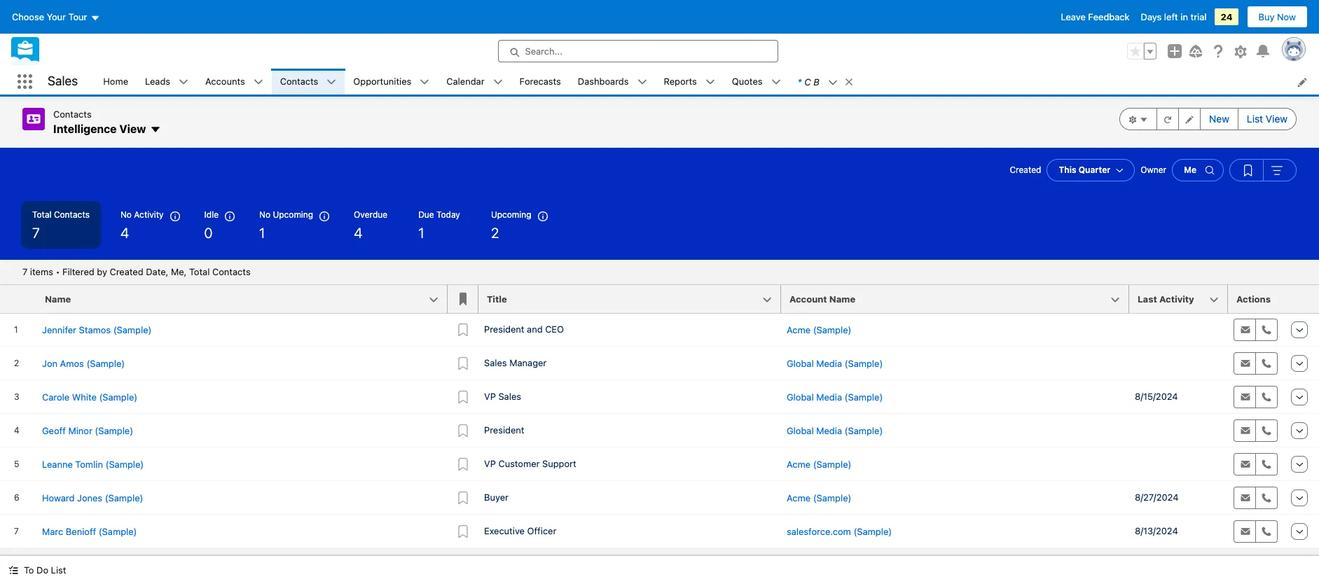 Task type: describe. For each thing, give the bounding box(es) containing it.
24
[[1221, 11, 1233, 22]]

0
[[204, 225, 213, 241]]

items
[[30, 266, 53, 278]]

idle
[[204, 210, 219, 220]]

view for list view
[[1266, 113, 1288, 125]]

last activity cell
[[1130, 285, 1237, 314]]

text default image for dashboards
[[637, 77, 647, 87]]

4 inside overdue 4
[[354, 225, 363, 241]]

3 cell from the top
[[1130, 414, 1229, 448]]

leave feedback link
[[1061, 11, 1130, 22]]

cell for and
[[1130, 313, 1229, 347]]

activity for no activity
[[134, 210, 164, 220]]

buy now button
[[1247, 6, 1308, 28]]

key performance indicators group
[[0, 201, 1320, 260]]

0 horizontal spatial 7
[[22, 266, 28, 278]]

* c b
[[798, 76, 820, 87]]

contacts up name button
[[212, 266, 251, 278]]

text default image for leads
[[179, 77, 189, 87]]

1 4 from the left
[[121, 225, 129, 241]]

*
[[798, 76, 802, 87]]

now
[[1278, 11, 1297, 22]]

new
[[1210, 113, 1230, 125]]

1 horizontal spatial total
[[189, 266, 210, 278]]

president and ceo
[[484, 324, 564, 335]]

vp for vp sales
[[484, 391, 496, 402]]

and
[[527, 324, 543, 335]]

forecasts link
[[511, 69, 570, 95]]

cell for manager
[[1130, 347, 1229, 381]]

contacts up intelligence
[[53, 109, 92, 120]]

action cell
[[1285, 285, 1320, 314]]

choose your tour
[[12, 11, 87, 22]]

calendar list item
[[438, 69, 511, 95]]

title cell
[[479, 285, 790, 314]]

intelligence
[[53, 122, 117, 135]]

2 name from the left
[[830, 294, 856, 305]]

text default image for calendar
[[493, 77, 503, 87]]

sales for sales manager
[[484, 357, 507, 369]]

last activity button
[[1130, 285, 1229, 313]]

search... button
[[498, 40, 778, 62]]

choose your tour button
[[11, 6, 101, 28]]

reports link
[[656, 69, 706, 95]]

vp customer support
[[484, 458, 577, 470]]

in
[[1181, 11, 1189, 22]]

c
[[805, 76, 811, 87]]

•
[[56, 266, 60, 278]]

text default image for contacts
[[327, 77, 337, 87]]

list containing home
[[95, 69, 1320, 95]]

1 inside due today 1
[[418, 225, 424, 241]]

overdue
[[354, 210, 388, 220]]

president for president
[[484, 425, 525, 436]]

contacts inside contacts link
[[280, 76, 318, 87]]

tour
[[68, 11, 87, 22]]

dashboards list item
[[570, 69, 656, 95]]

title
[[487, 294, 507, 305]]

opportunities list item
[[345, 69, 438, 95]]

trial
[[1191, 11, 1207, 22]]

calendar
[[447, 76, 485, 87]]

accounts
[[205, 76, 245, 87]]

officer
[[527, 526, 557, 537]]

no activity
[[121, 210, 164, 220]]

account
[[790, 294, 827, 305]]

reports
[[664, 76, 697, 87]]

buyer
[[484, 492, 509, 503]]

no upcoming
[[259, 210, 313, 220]]

me button
[[1173, 159, 1224, 182]]

no for 1
[[259, 210, 271, 220]]

1 name from the left
[[45, 294, 71, 305]]

this
[[1059, 165, 1077, 175]]

group containing new
[[1120, 108, 1297, 130]]

date,
[[146, 266, 168, 278]]

title button
[[479, 285, 781, 313]]

quotes link
[[724, 69, 771, 95]]

this quarter
[[1059, 165, 1111, 175]]

row number cell
[[0, 285, 36, 314]]

new button
[[1201, 108, 1239, 130]]

left
[[1165, 11, 1179, 22]]

due today 1
[[418, 210, 460, 241]]

2 upcoming from the left
[[491, 210, 532, 220]]

view for intelligence view
[[119, 122, 146, 135]]

feedback
[[1089, 11, 1130, 22]]

quarter
[[1079, 165, 1111, 175]]

this quarter button
[[1047, 159, 1136, 182]]

text default image for *
[[828, 78, 838, 87]]

2
[[491, 225, 499, 241]]

executive officer
[[484, 526, 557, 537]]

today
[[437, 210, 460, 220]]

days
[[1141, 11, 1162, 22]]

account name
[[790, 294, 856, 305]]

do
[[36, 565, 48, 576]]

activity for last activity
[[1160, 294, 1195, 305]]

reports list item
[[656, 69, 724, 95]]

filtered
[[62, 266, 94, 278]]

8/13/2024
[[1135, 526, 1179, 537]]

leave feedback
[[1061, 11, 1130, 22]]

7 inside total contacts 7
[[32, 225, 40, 241]]

leads
[[145, 76, 170, 87]]

executive
[[484, 526, 525, 537]]

list item containing *
[[790, 69, 860, 95]]

your
[[47, 11, 66, 22]]

president for president and ceo
[[484, 324, 525, 335]]

account name button
[[781, 285, 1130, 313]]

last activity
[[1138, 294, 1195, 305]]

row number image
[[0, 285, 36, 313]]



Task type: locate. For each thing, give the bounding box(es) containing it.
view
[[1266, 113, 1288, 125], [119, 122, 146, 135]]

0 horizontal spatial total
[[32, 210, 52, 220]]

0 horizontal spatial text default image
[[179, 77, 189, 87]]

president down vp sales at bottom left
[[484, 425, 525, 436]]

group
[[1128, 43, 1157, 60], [1120, 108, 1297, 130], [1230, 159, 1297, 182]]

owner
[[1141, 165, 1167, 175]]

president left and
[[484, 324, 525, 335]]

home
[[103, 76, 128, 87]]

to do list
[[24, 565, 66, 576]]

quotes list item
[[724, 69, 790, 95]]

4 down the overdue
[[354, 225, 363, 241]]

2 vertical spatial sales
[[499, 391, 521, 402]]

contacts
[[280, 76, 318, 87], [53, 109, 92, 120], [54, 210, 90, 220], [212, 266, 251, 278]]

2 vertical spatial group
[[1230, 159, 1297, 182]]

1 down the no upcoming
[[259, 225, 265, 241]]

group up the me button
[[1120, 108, 1297, 130]]

1 vertical spatial list
[[51, 565, 66, 576]]

sales down sales manager
[[499, 391, 521, 402]]

cell for customer
[[1130, 448, 1229, 481]]

0 vertical spatial total
[[32, 210, 52, 220]]

0 vertical spatial vp
[[484, 391, 496, 402]]

vp left customer
[[484, 458, 496, 470]]

7 left items
[[22, 266, 28, 278]]

2 vp from the top
[[484, 458, 496, 470]]

no for 4
[[121, 210, 132, 220]]

0 horizontal spatial created
[[110, 266, 143, 278]]

actions cell
[[1229, 285, 1285, 314]]

actions
[[1237, 294, 1271, 305]]

activity right 'last'
[[1160, 294, 1195, 305]]

contacts list item
[[272, 69, 345, 95]]

list right the new
[[1247, 113, 1264, 125]]

accounts list item
[[197, 69, 272, 95]]

created right by
[[110, 266, 143, 278]]

0 horizontal spatial activity
[[134, 210, 164, 220]]

2 no from the left
[[259, 210, 271, 220]]

1 horizontal spatial text default image
[[420, 77, 430, 87]]

1 horizontal spatial upcoming
[[491, 210, 532, 220]]

text default image right calendar
[[493, 77, 503, 87]]

grid
[[0, 285, 1320, 549]]

leave
[[1061, 11, 1086, 22]]

2 4 from the left
[[354, 225, 363, 241]]

view right intelligence
[[119, 122, 146, 135]]

1 no from the left
[[121, 210, 132, 220]]

1 horizontal spatial 1
[[418, 225, 424, 241]]

list
[[1247, 113, 1264, 125], [51, 565, 66, 576]]

accounts link
[[197, 69, 253, 95]]

0 vertical spatial activity
[[134, 210, 164, 220]]

text default image inside leads list item
[[179, 77, 189, 87]]

forecasts
[[520, 76, 561, 87]]

8/27/2024
[[1135, 492, 1179, 503]]

choose
[[12, 11, 44, 22]]

intelligence view
[[53, 122, 146, 135]]

2 text default image from the left
[[420, 77, 430, 87]]

due
[[418, 210, 434, 220]]

sales for sales
[[48, 74, 78, 88]]

text default image for quotes
[[771, 77, 781, 87]]

1 vertical spatial created
[[110, 266, 143, 278]]

list
[[95, 69, 1320, 95]]

contacts right accounts "list item"
[[280, 76, 318, 87]]

cell down last activity
[[1130, 313, 1229, 347]]

text default image left calendar 'link'
[[420, 77, 430, 87]]

0 horizontal spatial 1
[[259, 225, 265, 241]]

text default image inside dashboards list item
[[637, 77, 647, 87]]

customer
[[499, 458, 540, 470]]

4 cell from the top
[[1130, 448, 1229, 481]]

vp for vp customer support
[[484, 458, 496, 470]]

text default image inside the contacts list item
[[327, 77, 337, 87]]

3 text default image from the left
[[493, 77, 503, 87]]

vp
[[484, 391, 496, 402], [484, 458, 496, 470]]

by
[[97, 266, 107, 278]]

list view button
[[1238, 108, 1297, 130]]

list inside button
[[51, 565, 66, 576]]

dashboards
[[578, 76, 629, 87]]

1 horizontal spatial 4
[[354, 225, 363, 241]]

0 vertical spatial created
[[1010, 165, 1042, 175]]

view inside button
[[1266, 113, 1288, 125]]

opportunities
[[353, 76, 412, 87]]

text default image inside accounts "list item"
[[253, 77, 263, 87]]

1 vertical spatial group
[[1120, 108, 1297, 130]]

manager
[[510, 357, 547, 369]]

overdue 4
[[354, 210, 388, 241]]

1 horizontal spatial created
[[1010, 165, 1042, 175]]

activity up date,
[[134, 210, 164, 220]]

1 vertical spatial sales
[[484, 357, 507, 369]]

leads list item
[[137, 69, 197, 95]]

list view
[[1247, 113, 1288, 125]]

0 horizontal spatial 4
[[121, 225, 129, 241]]

group down the days
[[1128, 43, 1157, 60]]

b
[[814, 76, 820, 87]]

total inside total contacts 7
[[32, 210, 52, 220]]

1 horizontal spatial no
[[259, 210, 271, 220]]

name button
[[36, 285, 448, 313]]

1 horizontal spatial list
[[1247, 113, 1264, 125]]

account name cell
[[781, 285, 1138, 314]]

days left in trial
[[1141, 11, 1207, 22]]

2 horizontal spatial text default image
[[493, 77, 503, 87]]

0 horizontal spatial view
[[119, 122, 146, 135]]

action image
[[1285, 285, 1320, 313]]

buy now
[[1259, 11, 1297, 22]]

total up items
[[32, 210, 52, 220]]

upcoming
[[273, 210, 313, 220], [491, 210, 532, 220]]

list right do
[[51, 565, 66, 576]]

sales manager
[[484, 357, 547, 369]]

text default image inside calendar list item
[[493, 77, 503, 87]]

created left this
[[1010, 165, 1042, 175]]

7
[[32, 225, 40, 241], [22, 266, 28, 278]]

0 horizontal spatial list
[[51, 565, 66, 576]]

activity
[[134, 210, 164, 220], [1160, 294, 1195, 305]]

contacts inside total contacts 7
[[54, 210, 90, 220]]

president
[[484, 324, 525, 335], [484, 425, 525, 436]]

4
[[121, 225, 129, 241], [354, 225, 363, 241]]

vp down sales manager
[[484, 391, 496, 402]]

group down list view button
[[1230, 159, 1297, 182]]

ceo
[[545, 324, 564, 335]]

no
[[121, 210, 132, 220], [259, 210, 271, 220]]

name down the •
[[45, 294, 71, 305]]

1 vp from the top
[[484, 391, 496, 402]]

7 items • filtered by created date, me, total contacts status
[[22, 266, 251, 278]]

to do list button
[[0, 556, 75, 585]]

1 vertical spatial vp
[[484, 458, 496, 470]]

quotes
[[732, 76, 763, 87]]

text default image right leads
[[179, 77, 189, 87]]

1 upcoming from the left
[[273, 210, 313, 220]]

cell down 8/15/2024
[[1130, 414, 1229, 448]]

text default image
[[179, 77, 189, 87], [420, 77, 430, 87], [493, 77, 503, 87]]

0 horizontal spatial no
[[121, 210, 132, 220]]

search...
[[525, 46, 563, 57]]

created
[[1010, 165, 1042, 175], [110, 266, 143, 278]]

contacts link
[[272, 69, 327, 95]]

4 down the no activity
[[121, 225, 129, 241]]

1 horizontal spatial view
[[1266, 113, 1288, 125]]

1 1 from the left
[[259, 225, 265, 241]]

1 vertical spatial 7
[[22, 266, 28, 278]]

1 horizontal spatial activity
[[1160, 294, 1195, 305]]

1 vertical spatial activity
[[1160, 294, 1195, 305]]

cell
[[1130, 313, 1229, 347], [1130, 347, 1229, 381], [1130, 414, 1229, 448], [1130, 448, 1229, 481]]

list item
[[790, 69, 860, 95]]

support
[[542, 458, 577, 470]]

sales up intelligence
[[48, 74, 78, 88]]

vp sales
[[484, 391, 521, 402]]

1 vertical spatial president
[[484, 425, 525, 436]]

list inside button
[[1247, 113, 1264, 125]]

1
[[259, 225, 265, 241], [418, 225, 424, 241]]

buy
[[1259, 11, 1275, 22]]

text default image inside to do list button
[[8, 566, 18, 576]]

text default image inside quotes list item
[[771, 77, 781, 87]]

0 vertical spatial 7
[[32, 225, 40, 241]]

important cell
[[448, 285, 479, 314]]

1 text default image from the left
[[179, 77, 189, 87]]

8/15/2024
[[1135, 391, 1179, 402]]

dashboards link
[[570, 69, 637, 95]]

activity inside 'button'
[[1160, 294, 1195, 305]]

0 vertical spatial sales
[[48, 74, 78, 88]]

text default image inside the 'opportunities' list item
[[420, 77, 430, 87]]

7 items • filtered by created date, me, total contacts
[[22, 266, 251, 278]]

leads link
[[137, 69, 179, 95]]

1 cell from the top
[[1130, 313, 1229, 347]]

text default image inside reports list item
[[706, 77, 715, 87]]

text default image for accounts
[[253, 77, 263, 87]]

opportunities link
[[345, 69, 420, 95]]

2 1 from the left
[[418, 225, 424, 241]]

total right me,
[[189, 266, 210, 278]]

activity inside key performance indicators group
[[134, 210, 164, 220]]

contacts up filtered at the top left of page
[[54, 210, 90, 220]]

name right account
[[830, 294, 856, 305]]

sales left manager at the bottom
[[484, 357, 507, 369]]

text default image for opportunities
[[420, 77, 430, 87]]

text default image for reports
[[706, 77, 715, 87]]

2 cell from the top
[[1130, 347, 1229, 381]]

calendar link
[[438, 69, 493, 95]]

7 up items
[[32, 225, 40, 241]]

0 horizontal spatial upcoming
[[273, 210, 313, 220]]

1 president from the top
[[484, 324, 525, 335]]

1 horizontal spatial 7
[[32, 225, 40, 241]]

to
[[24, 565, 34, 576]]

0 vertical spatial list
[[1247, 113, 1264, 125]]

view right the new
[[1266, 113, 1288, 125]]

last
[[1138, 294, 1158, 305]]

0 vertical spatial president
[[484, 324, 525, 335]]

0 vertical spatial group
[[1128, 43, 1157, 60]]

1 horizontal spatial name
[[830, 294, 856, 305]]

cell up 8/27/2024
[[1130, 448, 1229, 481]]

me,
[[171, 266, 187, 278]]

cell up 8/15/2024
[[1130, 347, 1229, 381]]

no right idle
[[259, 210, 271, 220]]

1 down due
[[418, 225, 424, 241]]

grid containing name
[[0, 285, 1320, 549]]

no up 7 items • filtered by created date, me, total contacts status
[[121, 210, 132, 220]]

total
[[32, 210, 52, 220], [189, 266, 210, 278]]

0 horizontal spatial name
[[45, 294, 71, 305]]

2 president from the top
[[484, 425, 525, 436]]

name cell
[[36, 285, 456, 314]]

home link
[[95, 69, 137, 95]]

text default image
[[844, 77, 854, 87], [253, 77, 263, 87], [327, 77, 337, 87], [637, 77, 647, 87], [706, 77, 715, 87], [771, 77, 781, 87], [828, 78, 838, 87], [150, 124, 161, 135], [8, 566, 18, 576]]

1 vertical spatial total
[[189, 266, 210, 278]]



Task type: vqa. For each thing, say whether or not it's contained in the screenshot.
'Website'
no



